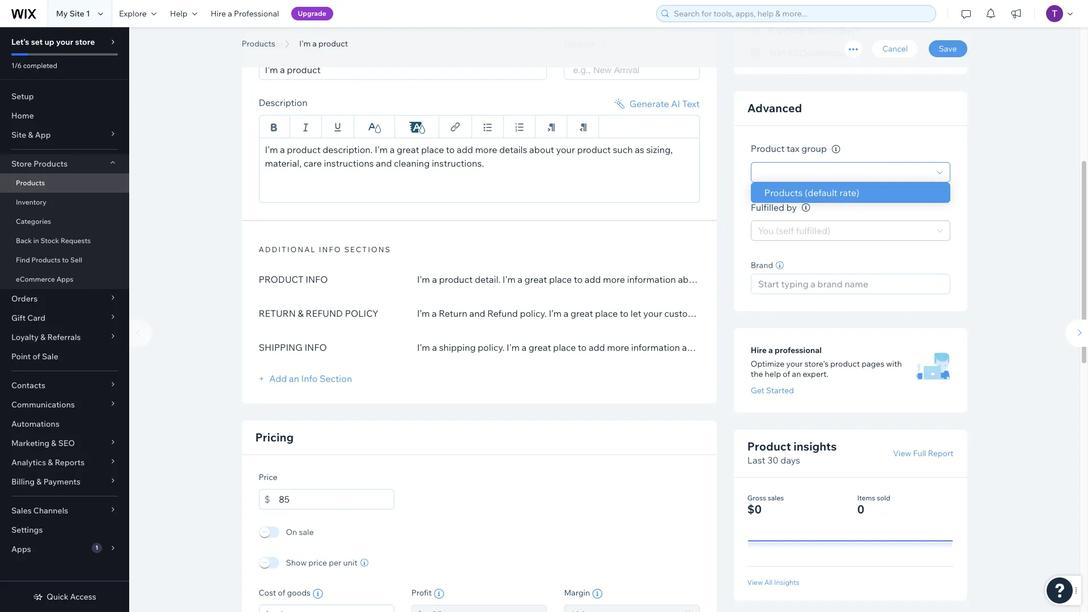 Task type: locate. For each thing, give the bounding box(es) containing it.
0 vertical spatial info
[[306, 274, 328, 285]]

info down additional info sections
[[306, 274, 328, 285]]

info
[[306, 274, 328, 285], [305, 342, 327, 353]]

1 horizontal spatial to
[[446, 144, 455, 155]]

product
[[826, 24, 859, 36], [292, 24, 370, 50], [319, 39, 348, 49], [287, 144, 321, 155], [578, 144, 611, 155], [831, 359, 860, 369]]

to left sell
[[62, 256, 69, 264]]

the
[[751, 369, 764, 380]]

1 horizontal spatial an
[[793, 369, 802, 380]]

rate)
[[840, 187, 860, 198]]

& inside "popup button"
[[40, 332, 46, 343]]

of
[[33, 352, 40, 362], [783, 369, 791, 380], [278, 588, 285, 598]]

products up by at the top of the page
[[765, 187, 803, 198]]

product inside optimize your store's product pages with the help of an expert.
[[831, 359, 860, 369]]

product inside 'product insights last 30 days'
[[748, 440, 792, 454]]

of right help
[[783, 369, 791, 380]]

2 horizontal spatial your
[[787, 359, 803, 369]]

seo right edit
[[788, 47, 807, 59]]

of left sale
[[33, 352, 40, 362]]

cleaning
[[394, 157, 430, 169]]

Start typing a brand name field
[[755, 275, 947, 294]]

1 horizontal spatial view
[[894, 449, 912, 459]]

product inside the promote this product "button"
[[826, 24, 859, 36]]

1 inside sidebar 'element'
[[95, 544, 98, 552]]

products link down store products
[[0, 174, 129, 193]]

0 vertical spatial to
[[446, 144, 455, 155]]

products link
[[236, 38, 281, 49], [0, 174, 129, 193]]

i'm down professional
[[242, 24, 271, 50]]

products link down professional
[[236, 38, 281, 49]]

products up inventory
[[16, 179, 45, 187]]

app
[[35, 130, 51, 140]]

stock
[[41, 236, 59, 245]]

products right store at the top
[[34, 159, 68, 169]]

info tooltip image right by at the top of the page
[[802, 204, 811, 212]]

your down professional
[[787, 359, 803, 369]]

access
[[70, 592, 96, 602]]

show price per unit
[[286, 558, 358, 568]]

0 horizontal spatial 1
[[86, 9, 90, 19]]

2 horizontal spatial info tooltip image
[[832, 145, 841, 154]]

seo inside dropdown button
[[58, 438, 75, 449]]

a left professional
[[228, 9, 232, 19]]

help button
[[163, 0, 204, 27]]

product for tax
[[751, 143, 785, 154]]

i'm up and
[[375, 144, 388, 155]]

view inside the view all insights link
[[748, 578, 763, 587]]

0 horizontal spatial site
[[11, 130, 26, 140]]

apps down settings
[[11, 544, 31, 555]]

0 horizontal spatial info tooltip image
[[313, 589, 323, 599]]

1 vertical spatial apps
[[11, 544, 31, 555]]

analytics
[[11, 458, 46, 468]]

a left great
[[390, 144, 395, 155]]

days
[[781, 455, 801, 466]]

product up 30
[[748, 440, 792, 454]]

0 vertical spatial hire
[[211, 9, 226, 19]]

0 vertical spatial products link
[[236, 38, 281, 49]]

site & app
[[11, 130, 51, 140]]

seo up analytics & reports popup button
[[58, 438, 75, 449]]

0 horizontal spatial your
[[56, 37, 73, 47]]

generate ai text
[[630, 98, 700, 109]]

edit
[[769, 47, 786, 59]]

channels
[[33, 506, 68, 516]]

0 vertical spatial your
[[56, 37, 73, 47]]

unit
[[343, 558, 358, 568]]

product left tax
[[751, 143, 785, 154]]

help
[[170, 9, 188, 19]]

price
[[259, 472, 278, 482]]

fulfilled by
[[751, 202, 797, 213]]

& for analytics
[[48, 458, 53, 468]]

quick access
[[47, 592, 96, 602]]

i'm a product
[[242, 24, 370, 50], [299, 39, 348, 49]]

i'm
[[242, 24, 271, 50], [299, 39, 311, 49], [265, 144, 278, 155], [375, 144, 388, 155]]

info tooltip image right margin in the bottom of the page
[[593, 589, 603, 599]]

1 horizontal spatial info tooltip image
[[802, 204, 811, 212]]

0 horizontal spatial seo
[[58, 438, 75, 449]]

0 horizontal spatial of
[[33, 352, 40, 362]]

margin
[[564, 588, 590, 598]]

your right about
[[557, 144, 575, 155]]

i'm a product form
[[124, 0, 1089, 612]]

card
[[27, 313, 45, 323]]

& left app at left top
[[28, 130, 33, 140]]

1 horizontal spatial products link
[[236, 38, 281, 49]]

view left full
[[894, 449, 912, 459]]

a down professional
[[276, 24, 287, 50]]

an left expert.
[[793, 369, 802, 380]]

optimize
[[751, 359, 785, 369]]

1 vertical spatial product
[[748, 440, 792, 454]]

brand
[[751, 261, 774, 271]]

set
[[31, 37, 43, 47]]

1 down settings link
[[95, 544, 98, 552]]

1 vertical spatial view
[[748, 578, 763, 587]]

gross sales $0
[[748, 494, 784, 517]]

seo settings image
[[751, 48, 763, 58]]

1 horizontal spatial seo
[[788, 47, 807, 59]]

sales
[[768, 494, 784, 503]]

info tooltip image right profit
[[434, 589, 444, 599]]

hire
[[211, 9, 226, 19], [751, 346, 767, 356]]

communications
[[11, 400, 75, 410]]

info tooltip image
[[802, 204, 811, 212], [434, 589, 444, 599]]

& for site
[[28, 130, 33, 140]]

1 vertical spatial site
[[11, 130, 26, 140]]

profit
[[412, 588, 432, 598]]

1 vertical spatial 1
[[95, 544, 98, 552]]

& left reports at the bottom
[[48, 458, 53, 468]]

to left add at the left of the page
[[446, 144, 455, 155]]

of right cost
[[278, 588, 285, 598]]

0 vertical spatial info tooltip image
[[802, 204, 811, 212]]

to inside sidebar 'element'
[[62, 256, 69, 264]]

your inside i'm a product description. i'm a great place to add more details about your product such as sizing, material, care instructions and cleaning instructions.
[[557, 144, 575, 155]]

by
[[787, 202, 797, 213]]

1 vertical spatial your
[[557, 144, 575, 155]]

1 horizontal spatial apps
[[57, 275, 73, 284]]

None text field
[[279, 605, 395, 612], [564, 605, 679, 612], [279, 605, 395, 612], [564, 605, 679, 612]]

0 horizontal spatial hire
[[211, 9, 226, 19]]

professional
[[775, 346, 822, 356]]

store products
[[11, 159, 68, 169]]

info tooltip image
[[832, 145, 841, 154], [313, 589, 323, 599], [593, 589, 603, 599]]

on sale
[[286, 527, 314, 537]]

1 horizontal spatial hire
[[751, 346, 767, 356]]

ecommerce apps
[[16, 275, 73, 284]]

0 horizontal spatial products link
[[0, 174, 129, 193]]

apps down "find products to sell" link on the left top of the page
[[57, 275, 73, 284]]

1 vertical spatial hire
[[751, 346, 767, 356]]

product info
[[259, 274, 328, 285]]

0 vertical spatial product
[[751, 143, 785, 154]]

& right loyalty
[[40, 332, 46, 343]]

edit seo settings
[[769, 47, 843, 59]]

let's
[[11, 37, 29, 47]]

Add a product name text field
[[259, 59, 547, 80]]

1 horizontal spatial of
[[278, 588, 285, 598]]

hire for hire a professional
[[211, 9, 226, 19]]

& inside popup button
[[48, 458, 53, 468]]

info for product info
[[306, 274, 328, 285]]

shipping info
[[259, 342, 327, 353]]

of inside 'link'
[[33, 352, 40, 362]]

get started
[[751, 386, 795, 396]]

info tooltip image right group
[[832, 145, 841, 154]]

edit seo settings button
[[751, 45, 843, 61]]

1 vertical spatial info tooltip image
[[434, 589, 444, 599]]

site down home
[[11, 130, 26, 140]]

& right return
[[298, 308, 304, 319]]

of for sale
[[33, 352, 40, 362]]

2 horizontal spatial of
[[783, 369, 791, 380]]

sale
[[42, 352, 58, 362]]

place
[[422, 144, 444, 155]]

1 horizontal spatial 1
[[95, 544, 98, 552]]

contacts button
[[0, 376, 129, 395]]

info up add an info section
[[305, 342, 327, 353]]

0 vertical spatial of
[[33, 352, 40, 362]]

my
[[56, 9, 68, 19]]

items sold 0
[[858, 494, 891, 517]]

as
[[635, 144, 645, 155]]

store's
[[805, 359, 829, 369]]

0 horizontal spatial view
[[748, 578, 763, 587]]

an left info
[[289, 373, 299, 384]]

promote image
[[751, 25, 763, 35]]

1 vertical spatial to
[[62, 256, 69, 264]]

per
[[329, 558, 342, 568]]

generate
[[630, 98, 670, 109]]

upgrade button
[[291, 7, 333, 20]]

1 horizontal spatial your
[[557, 144, 575, 155]]

referrals
[[47, 332, 81, 343]]

communications button
[[0, 395, 129, 415]]

automations
[[11, 419, 60, 429]]

0 vertical spatial apps
[[57, 275, 73, 284]]

& right billing
[[36, 477, 42, 487]]

point of sale
[[11, 352, 58, 362]]

products up 'ecommerce apps'
[[31, 256, 61, 264]]

save
[[939, 44, 958, 54]]

& up analytics & reports
[[51, 438, 56, 449]]

view left all
[[748, 578, 763, 587]]

orders button
[[0, 289, 129, 308]]

site inside dropdown button
[[11, 130, 26, 140]]

0 vertical spatial view
[[894, 449, 912, 459]]

0 vertical spatial site
[[70, 9, 84, 19]]

fulfilled)
[[796, 225, 831, 237]]

0 horizontal spatial apps
[[11, 544, 31, 555]]

instructions.
[[432, 157, 484, 169]]

1 vertical spatial info
[[305, 342, 327, 353]]

group
[[802, 143, 827, 154]]

0 horizontal spatial to
[[62, 256, 69, 264]]

your right up
[[56, 37, 73, 47]]

1 vertical spatial of
[[783, 369, 791, 380]]

site right my
[[70, 9, 84, 19]]

hire inside i'm a product form
[[751, 346, 767, 356]]

None text field
[[279, 489, 395, 510], [432, 605, 547, 612], [279, 489, 395, 510], [432, 605, 547, 612]]

info tooltip image for fulfilled by
[[802, 204, 811, 212]]

a up optimize
[[769, 346, 773, 356]]

& inside i'm a product form
[[298, 308, 304, 319]]

2 vertical spatial your
[[787, 359, 803, 369]]

1 horizontal spatial info tooltip image
[[593, 589, 603, 599]]

view full report link
[[894, 449, 954, 459]]

hire up optimize
[[751, 346, 767, 356]]

sections
[[345, 245, 391, 254]]

0 vertical spatial seo
[[788, 47, 807, 59]]

tax
[[787, 143, 800, 154]]

billing & payments button
[[0, 472, 129, 492]]

1 right my
[[86, 9, 90, 19]]

info tooltip image for profit
[[434, 589, 444, 599]]

explore
[[119, 9, 147, 19]]

sales channels button
[[0, 501, 129, 521]]

cost
[[259, 588, 276, 598]]

0 horizontal spatial info tooltip image
[[434, 589, 444, 599]]

2 vertical spatial of
[[278, 588, 285, 598]]

add
[[269, 373, 287, 384]]

30
[[768, 455, 779, 466]]

info tooltip image right goods
[[313, 589, 323, 599]]

$
[[265, 494, 270, 505]]

hire right help "button"
[[211, 9, 226, 19]]

0 horizontal spatial an
[[289, 373, 299, 384]]

1
[[86, 9, 90, 19], [95, 544, 98, 552]]

1 vertical spatial seo
[[58, 438, 75, 449]]

all
[[765, 578, 773, 587]]

insights
[[775, 578, 800, 587]]

about
[[530, 144, 555, 155]]

cancel
[[883, 44, 908, 54]]



Task type: vqa. For each thing, say whether or not it's contained in the screenshot.
left the View
yes



Task type: describe. For each thing, give the bounding box(es) containing it.
hire for hire a professional
[[751, 346, 767, 356]]

description
[[259, 97, 308, 108]]

ecommerce
[[16, 275, 55, 284]]

up
[[45, 37, 54, 47]]

& for marketing
[[51, 438, 56, 449]]

Search for tools, apps, help & more... field
[[671, 6, 933, 22]]

info tooltip image for margin
[[593, 589, 603, 599]]

care
[[304, 157, 322, 169]]

loyalty & referrals button
[[0, 328, 129, 347]]

professional
[[234, 9, 279, 19]]

completed
[[23, 61, 57, 70]]

an inside optimize your store's product pages with the help of an expert.
[[793, 369, 802, 380]]

gross
[[748, 494, 767, 503]]

a inside "hire a professional" link
[[228, 9, 232, 19]]

find
[[16, 256, 30, 264]]

contacts
[[11, 381, 45, 391]]

setup
[[11, 91, 34, 102]]

payments
[[43, 477, 81, 487]]

0 vertical spatial 1
[[86, 9, 90, 19]]

your inside optimize your store's product pages with the help of an expert.
[[787, 359, 803, 369]]

started
[[767, 386, 795, 396]]

of for goods
[[278, 588, 285, 598]]

shipping
[[259, 342, 303, 353]]

section
[[320, 373, 352, 384]]

& for return
[[298, 308, 304, 319]]

home link
[[0, 106, 129, 125]]

home
[[11, 111, 34, 121]]

i'm down upgrade "button"
[[299, 39, 311, 49]]

false text field
[[259, 138, 700, 203]]

sales channels
[[11, 506, 68, 516]]

loyalty
[[11, 332, 39, 343]]

store products button
[[0, 154, 129, 174]]

seo inside button
[[788, 47, 807, 59]]

find products to sell
[[16, 256, 82, 264]]

products down professional
[[242, 39, 275, 49]]

return & refund policy
[[259, 308, 379, 319]]

billing & payments
[[11, 477, 81, 487]]

info
[[301, 373, 318, 384]]

gift card
[[11, 313, 45, 323]]

setup link
[[0, 87, 129, 106]]

analytics & reports
[[11, 458, 85, 468]]

Select box search field
[[574, 60, 691, 79]]

in
[[33, 236, 39, 245]]

& for billing
[[36, 477, 42, 487]]

product for insights
[[748, 440, 792, 454]]

pages
[[862, 359, 885, 369]]

1 vertical spatial products link
[[0, 174, 129, 193]]

ribbon
[[564, 39, 597, 50]]

products (default rate)
[[765, 187, 860, 198]]

point
[[11, 352, 31, 362]]

loyalty & referrals
[[11, 332, 81, 343]]

back
[[16, 236, 32, 245]]

pricing
[[255, 430, 294, 444]]

cost of goods
[[259, 588, 311, 598]]

point of sale link
[[0, 347, 129, 366]]

a down upgrade "button"
[[313, 39, 317, 49]]

settings link
[[0, 521, 129, 540]]

let's set up your store
[[11, 37, 95, 47]]

back in stock requests
[[16, 236, 91, 245]]

a up material,
[[280, 144, 285, 155]]

quick access button
[[33, 592, 96, 602]]

orders
[[11, 294, 38, 304]]

view all insights link
[[748, 578, 800, 588]]

text
[[683, 98, 700, 109]]

to inside i'm a product description. i'm a great place to add more details about your product such as sizing, material, care instructions and cleaning instructions.
[[446, 144, 455, 155]]

details
[[500, 144, 528, 155]]

info tooltip image for cost of goods
[[313, 589, 323, 599]]

fulfilled
[[751, 202, 785, 213]]

view for view full report
[[894, 449, 912, 459]]

your inside sidebar 'element'
[[56, 37, 73, 47]]

return
[[259, 308, 296, 319]]

sale
[[299, 527, 314, 537]]

additional info sections
[[259, 245, 391, 254]]

i'm up material,
[[265, 144, 278, 155]]

& for loyalty
[[40, 332, 46, 343]]

sales
[[11, 506, 32, 516]]

gift
[[11, 313, 26, 323]]

name
[[259, 39, 284, 50]]

$0
[[748, 503, 762, 517]]

view for view all insights
[[748, 578, 763, 587]]

hire a professional link
[[204, 0, 286, 27]]

1/6 completed
[[11, 61, 57, 70]]

categories link
[[0, 212, 129, 231]]

save button
[[929, 40, 968, 57]]

(default
[[805, 187, 838, 198]]

sizing,
[[647, 144, 673, 155]]

requests
[[61, 236, 91, 245]]

gift card button
[[0, 308, 129, 328]]

sidebar element
[[0, 27, 129, 612]]

promote this product
[[769, 24, 859, 36]]

goods
[[287, 588, 311, 598]]

with
[[887, 359, 903, 369]]

help
[[765, 369, 782, 380]]

insights
[[794, 440, 837, 454]]

last
[[748, 455, 766, 466]]

inventory link
[[0, 193, 129, 212]]

i'm a product description. i'm a great place to add more details about your product such as sizing, material, care instructions and cleaning instructions.
[[265, 144, 673, 169]]

reports
[[55, 458, 85, 468]]

1 horizontal spatial site
[[70, 9, 84, 19]]

Select box search field
[[759, 163, 937, 182]]

such
[[613, 144, 633, 155]]

on
[[286, 527, 297, 537]]

products inside dropdown button
[[34, 159, 68, 169]]

hire a professional
[[751, 346, 822, 356]]

product tax group
[[751, 143, 829, 154]]

marketing
[[11, 438, 49, 449]]

items
[[858, 494, 876, 503]]

show
[[286, 558, 307, 568]]

of inside optimize your store's product pages with the help of an expert.
[[783, 369, 791, 380]]

info for shipping info
[[305, 342, 327, 353]]

my site 1
[[56, 9, 90, 19]]

upgrade
[[298, 9, 327, 18]]

find products to sell link
[[0, 251, 129, 270]]

generate ai text button
[[613, 97, 700, 110]]



